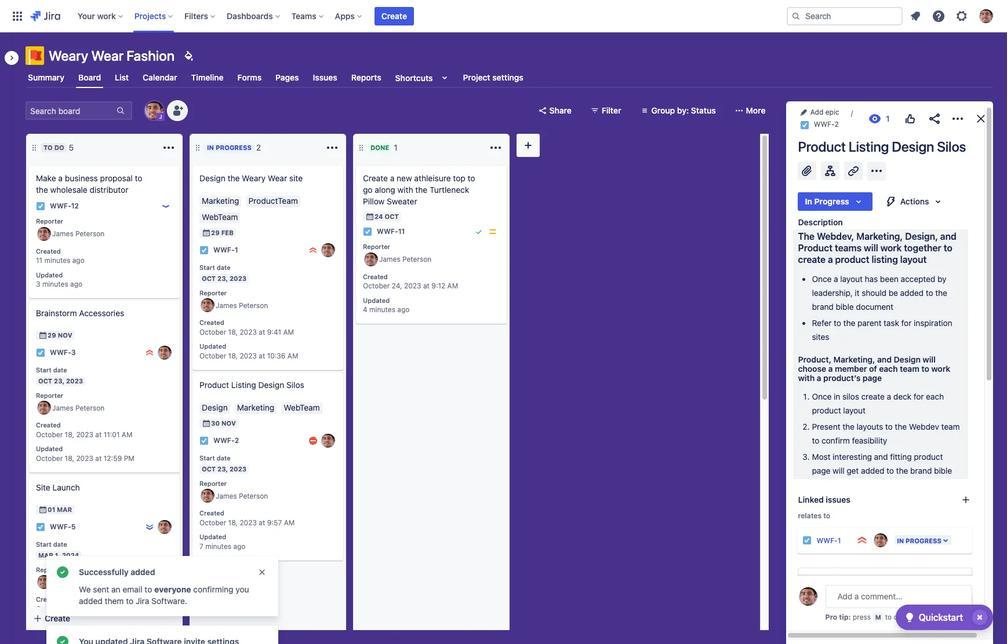 Task type: describe. For each thing, give the bounding box(es) containing it.
fitting
[[890, 452, 912, 462]]

ago down created october 18, 2023 at 9:57 am
[[233, 543, 246, 551]]

created for october 18, 2023 at 9:41 am
[[199, 319, 224, 327]]

lowest image
[[145, 523, 154, 532]]

marketing, inside product, marketing, and design will choose a member of each team to work with a product's page
[[834, 355, 875, 365]]

each inside once in silos create a deck for each product layout
[[926, 392, 944, 402]]

work inside 'popup button'
[[97, 11, 116, 21]]

a inside the webdev, marketing, design, and product teams will work together to create a product listing layout
[[828, 254, 833, 265]]

page inside product, marketing, and design will choose a member of each team to work with a product's page
[[863, 373, 882, 383]]

3 for updated 3 minutes ago
[[36, 280, 40, 289]]

2023 down 30 nov
[[230, 465, 247, 473]]

2 column actions menu image from the left
[[489, 141, 503, 155]]

24 october 2023 image
[[365, 212, 375, 222]]

silos for oct 23, 2023
[[286, 380, 304, 390]]

listing for oct 23, 2023
[[231, 380, 256, 390]]

18, for october 18, 2023 at 11:43 am
[[65, 605, 74, 614]]

task
[[884, 318, 899, 328]]

wwf- down "24 oct"
[[377, 228, 398, 236]]

feasibility
[[852, 436, 887, 446]]

start down wwf-3 'link'
[[36, 366, 51, 374]]

description
[[798, 217, 843, 227]]

james peterson up created october 18, 2023 at 9:41 am
[[216, 301, 268, 310]]

wwf-1 link for issue type: task image
[[817, 537, 841, 545]]

the down in progress 2
[[228, 173, 240, 183]]

created october 24, 2023 at 9:12 am
[[363, 273, 458, 291]]

to up most at the bottom
[[812, 436, 820, 446]]

wwf- down add epic
[[814, 120, 835, 129]]

actions button
[[877, 192, 952, 211]]

to do 5
[[43, 143, 74, 153]]

to right m
[[886, 614, 892, 622]]

pillow
[[363, 197, 385, 206]]

date down wwf-3 'link'
[[53, 366, 67, 374]]

nov for 29 nov
[[58, 332, 72, 339]]

created for october 24, 2023 at 9:12 am
[[363, 273, 388, 280]]

a down product,
[[817, 373, 821, 383]]

29 nov
[[48, 332, 72, 339]]

to down linked issues
[[824, 512, 830, 520]]

updated october 18, 2023 at 12:59 pm
[[36, 445, 134, 463]]

deck
[[893, 392, 912, 402]]

october for october 18, 2023 at 9:41 am
[[199, 328, 226, 337]]

date down 30 nov
[[217, 455, 231, 462]]

check image
[[903, 611, 917, 625]]

james peterson image up created 11 minutes ago
[[37, 227, 51, 241]]

wwf-2 for the left wwf-2 link
[[213, 437, 239, 446]]

oct down 29 feb
[[202, 275, 216, 282]]

the left webdev
[[895, 422, 907, 432]]

new
[[397, 173, 412, 183]]

sites
[[812, 332, 830, 342]]

parent
[[858, 318, 882, 328]]

created october 18, 2023 at 11:43 am
[[36, 596, 134, 614]]

the inside 'create a new athleisure top to go along with the turtleneck pillow sweater'
[[415, 185, 428, 195]]

project
[[463, 72, 490, 82]]

wwf- right issue type: task image
[[817, 537, 838, 545]]

james down the wwf-11 link
[[379, 255, 400, 264]]

once in silos create a deck for each product layout
[[812, 392, 946, 416]]

1 vertical spatial start date oct 23, 2023
[[36, 366, 83, 385]]

refer to the parent task for inspiration sites
[[812, 318, 955, 342]]

1 vertical spatial 7
[[36, 629, 40, 638]]

1 vertical spatial 1
[[235, 246, 238, 255]]

bible inside most interesting and fitting product page will get added to the brand bible
[[934, 466, 952, 476]]

once a layout has been accepted by leadership, it should be added to the brand bible document
[[812, 274, 950, 312]]

2023 for october 18, 2023 at 10:36 am
[[240, 352, 257, 361]]

24 october 2023 image
[[365, 212, 375, 222]]

2023 for october 18, 2023 at 9:41 am
[[240, 328, 257, 337]]

1 vertical spatial 5
[[71, 523, 76, 532]]

start down 29 feb
[[199, 264, 215, 271]]

to inside product, marketing, and design will choose a member of each team to work with a product's page
[[922, 364, 929, 374]]

james peterson image left add people image
[[145, 101, 164, 120]]

forms
[[238, 72, 262, 82]]

apps button
[[332, 7, 366, 25]]

weary wear fashion
[[49, 48, 175, 64]]

james peterson image for wwf-1
[[321, 244, 335, 257]]

email
[[123, 585, 142, 595]]

2023 for october 18, 2023 at 9:57 am
[[240, 519, 257, 528]]

1 horizontal spatial wwf-1
[[817, 537, 841, 545]]

issue type: task image
[[803, 536, 812, 545]]

peterson up created october 24, 2023 at 9:12 am
[[402, 255, 432, 264]]

to inside the webdev, marketing, design, and product teams will work together to create a product listing layout
[[944, 243, 953, 253]]

silos for assignee
[[937, 138, 966, 155]]

make a business proposal to the wholesale distributor
[[36, 173, 142, 195]]

2023 for october 24, 2023 at 9:12 am
[[404, 282, 421, 291]]

list link
[[113, 67, 131, 88]]

wwf- down 30 nov
[[213, 437, 235, 446]]

2 vertical spatial 1
[[838, 537, 841, 545]]

oct right '24'
[[385, 213, 399, 220]]

1 vertical spatial weary
[[242, 173, 266, 183]]

design down 10:36
[[258, 380, 284, 390]]

add a child issue image
[[824, 164, 838, 178]]

site launch
[[36, 483, 80, 493]]

dismiss quickstart image
[[971, 609, 989, 627]]

wwf- down '01 mar'
[[50, 523, 71, 532]]

a inside once in silos create a deck for each product layout
[[887, 392, 891, 402]]

shortcuts button
[[393, 67, 454, 88]]

to inside most interesting and fitting product page will get added to the brand bible
[[887, 466, 894, 476]]

wwf-1 link for 1's task icon
[[213, 246, 238, 255]]

the up confirm
[[843, 422, 855, 432]]

your profile and settings image
[[979, 9, 993, 23]]

start down 30 november 2023 icon on the left bottom
[[199, 455, 215, 462]]

updated october 18, 2023 at 10:36 am
[[199, 343, 298, 361]]

get
[[847, 466, 859, 476]]

once for once in silos create a deck for each product layout
[[812, 392, 832, 402]]

distributor
[[90, 185, 128, 195]]

1 success image from the top
[[56, 566, 70, 580]]

updated down created october 18, 2023 at 9:57 am
[[199, 534, 226, 541]]

project settings link
[[461, 67, 526, 88]]

linked issues
[[798, 495, 851, 505]]

to inside make a business proposal to the wholesale distributor
[[135, 173, 142, 183]]

top
[[453, 173, 465, 183]]

quickstart
[[919, 613, 963, 623]]

at for 9:41
[[259, 328, 265, 337]]

will inside most interesting and fitting product page will get added to the brand bible
[[833, 466, 845, 476]]

task image for 11
[[363, 227, 372, 237]]

done image
[[474, 227, 484, 237]]

30 november 2023 image
[[202, 419, 211, 429]]

2 success image from the top
[[56, 636, 70, 645]]

james up created october 18, 2023 at 11:01 am
[[52, 404, 73, 413]]

create inside 'create a new athleisure top to go along with the turtleneck pillow sweater'
[[363, 173, 388, 183]]

2023 down wwf-3 'link'
[[66, 377, 83, 385]]

your work
[[78, 11, 116, 21]]

james up created 11 minutes ago
[[52, 230, 73, 238]]

james peterson image right priority: highest icon
[[874, 534, 888, 548]]

task image for 3
[[36, 349, 45, 358]]

1 horizontal spatial mar
[[57, 506, 72, 514]]

0 horizontal spatial weary
[[49, 48, 88, 64]]

wwf- down 29 feb
[[213, 246, 235, 255]]

jira
[[136, 597, 149, 607]]

mar inside start date mar 1, 2024
[[38, 552, 53, 559]]

pm
[[124, 455, 134, 463]]

epic
[[826, 108, 840, 117]]

0 horizontal spatial updated 7 minutes ago
[[36, 620, 82, 638]]

sidebar navigation image
[[0, 46, 26, 70]]

oct down wwf-3 'link'
[[38, 377, 52, 385]]

james peterson up created october 24, 2023 at 9:12 am
[[379, 255, 432, 264]]

to right layouts
[[885, 422, 893, 432]]

quickstart button
[[896, 605, 993, 631]]

to inside once a layout has been accepted by leadership, it should be added to the brand bible document
[[926, 288, 933, 298]]

to inside 'create a new athleisure top to go along with the turtleneck pillow sweater'
[[468, 173, 475, 183]]

james peterson image up created october 18, 2023 at 9:57 am
[[201, 490, 215, 504]]

james peterson image right "lowest" image
[[158, 521, 172, 535]]

product inside once in silos create a deck for each product layout
[[812, 406, 841, 416]]

peterson up created october 18, 2023 at 9:57 am
[[239, 492, 268, 501]]

a inside 'create a new athleisure top to go along with the turtleneck pillow sweater'
[[390, 173, 395, 183]]

wwf-12 link
[[50, 201, 79, 211]]

will inside product, marketing, and design will choose a member of each team to work with a product's page
[[923, 355, 936, 365]]

a inside once a layout has been accepted by leadership, it should be added to the brand bible document
[[834, 274, 838, 284]]

9:12
[[432, 282, 445, 291]]

brainstorm
[[36, 308, 77, 318]]

them
[[105, 597, 124, 607]]

appswitcher icon image
[[10, 9, 24, 23]]

with inside product, marketing, and design will choose a member of each team to work with a product's page
[[798, 373, 815, 383]]

reporter for james peterson image over created october 18, 2023 at 9:57 am
[[199, 480, 227, 488]]

2 for the top wwf-2 link
[[835, 120, 839, 129]]

team inside present the layouts to the webdev team to confirm feasibility
[[942, 422, 960, 432]]

am for october 24, 2023 at 9:12 am
[[447, 282, 458, 291]]

wwf-3 link
[[50, 348, 76, 358]]

projects
[[134, 11, 166, 21]]

create inside the webdev, marketing, design, and product teams will work together to create a product listing layout
[[798, 254, 826, 265]]

linked
[[798, 495, 824, 505]]

layout inside once a layout has been accepted by leadership, it should be added to the brand bible document
[[840, 274, 863, 284]]

ago down 'created october 18, 2023 at 11:43 am'
[[70, 629, 82, 638]]

added inside most interesting and fitting product page will get added to the brand bible
[[861, 466, 885, 476]]

to
[[43, 144, 53, 151]]

proposal
[[100, 173, 133, 183]]

been
[[880, 274, 899, 284]]

filter
[[602, 106, 621, 115]]

minutes inside updated 3 minutes ago
[[42, 280, 68, 289]]

by
[[938, 274, 947, 284]]

Add a comment… field
[[826, 586, 973, 609]]

more
[[746, 106, 766, 115]]

bible inside once a layout has been accepted by leadership, it should be added to the brand bible document
[[836, 302, 854, 312]]

highest image for wwf-1
[[308, 246, 318, 255]]

in progress button
[[798, 192, 873, 211]]

4
[[363, 306, 367, 314]]

a inside make a business proposal to the wholesale distributor
[[58, 173, 63, 183]]

added up we sent an email to everyone
[[131, 568, 155, 578]]

wwf-5 link
[[50, 523, 76, 533]]

minutes inside updated 4 minutes ago
[[369, 306, 395, 314]]

reporter for james peterson image above created october 18, 2023 at 11:01 am
[[36, 392, 63, 399]]

each inside product, marketing, and design will choose a member of each team to work with a product's page
[[879, 364, 898, 374]]

minutes down created october 18, 2023 at 9:57 am
[[205, 543, 231, 551]]

ago inside updated 3 minutes ago
[[70, 280, 82, 289]]

by:
[[677, 106, 689, 115]]

2 vertical spatial create
[[45, 614, 70, 624]]

reporter down the wwf-11 link
[[363, 243, 390, 251]]

at for 9:57
[[259, 519, 265, 528]]

add epic button
[[798, 107, 843, 119]]

0 horizontal spatial wwf-2 link
[[213, 436, 239, 446]]

date down 29 feb
[[217, 264, 231, 271]]

reporter for james peterson image below start date mar 1, 2024 at the bottom of the page
[[36, 566, 63, 574]]

has
[[865, 274, 878, 284]]

close image
[[974, 112, 988, 126]]

notifications image
[[909, 9, 923, 23]]

12
[[71, 202, 79, 211]]

design inside product, marketing, and design will choose a member of each team to work with a product's page
[[894, 355, 921, 365]]

filters
[[184, 11, 208, 21]]

october for october 18, 2023 at 11:01 am
[[36, 431, 63, 440]]

vote options: no one has voted for this issue yet. image
[[904, 112, 918, 126]]

18, for october 18, 2023 at 9:57 am
[[228, 519, 238, 528]]

layout inside the webdev, marketing, design, and product teams will work together to create a product listing layout
[[900, 254, 927, 265]]

layout inside once in silos create a deck for each product layout
[[843, 406, 866, 416]]

task image for wwf-2
[[199, 437, 209, 446]]

at for 10:36
[[259, 352, 265, 361]]

updated 3 minutes ago
[[36, 271, 82, 289]]

product,
[[798, 355, 832, 365]]

peterson down 12
[[75, 230, 105, 238]]

18, for october 18, 2023 at 9:41 am
[[228, 328, 238, 337]]

start date mar 1, 2024
[[36, 541, 79, 559]]

filters button
[[181, 7, 220, 25]]

sweater
[[387, 197, 417, 206]]

peterson up created october 18, 2023 at 11:01 am
[[75, 404, 105, 413]]

james peterson up created october 18, 2023 at 11:01 am
[[52, 404, 105, 413]]

issues
[[826, 495, 851, 505]]

0 horizontal spatial wear
[[91, 48, 123, 64]]

product listing design silos for oct 23, 2023
[[199, 380, 304, 390]]

james peterson up 'created october 18, 2023 at 11:43 am'
[[52, 579, 105, 587]]

work inside product, marketing, and design will choose a member of each team to work with a product's page
[[932, 364, 951, 374]]

of
[[869, 364, 877, 374]]

design down vote options: no one has voted for this issue yet. icon
[[892, 138, 934, 155]]

create column image
[[521, 139, 535, 153]]

shortcuts
[[395, 73, 433, 83]]

design down in progress 2
[[199, 173, 225, 183]]

1 horizontal spatial updated 7 minutes ago
[[199, 534, 246, 551]]

accessories
[[79, 308, 124, 318]]

am for october 18, 2023 at 9:41 am
[[283, 328, 294, 337]]

11:43
[[104, 605, 121, 614]]

start inside start date mar 1, 2024
[[36, 541, 51, 549]]

settings image
[[955, 9, 969, 23]]

add app image
[[870, 164, 884, 178]]

teams
[[291, 11, 316, 21]]

updated inside updated 4 minutes ago
[[363, 297, 390, 304]]

calendar link
[[140, 67, 180, 88]]

james left we
[[52, 579, 73, 587]]

james up created october 18, 2023 at 9:57 am
[[216, 492, 237, 501]]

james peterson up created october 18, 2023 at 9:57 am
[[216, 492, 268, 501]]

project settings
[[463, 72, 524, 82]]

ago inside updated 4 minutes ago
[[397, 306, 410, 314]]

0 horizontal spatial create button
[[26, 609, 183, 630]]

created for october 18, 2023 at 11:01 am
[[36, 422, 61, 429]]

minutes down 'created october 18, 2023 at 11:43 am'
[[42, 629, 68, 638]]

group
[[651, 106, 675, 115]]

2024
[[62, 552, 79, 559]]

once for once a layout has been accepted by leadership, it should be added to the brand bible document
[[812, 274, 832, 284]]

23, for product
[[217, 465, 228, 473]]

peterson down successfully on the left of page
[[75, 579, 105, 587]]

leadership,
[[812, 288, 853, 298]]

at for 12:59
[[95, 455, 102, 463]]

task image for wwf-12
[[36, 202, 45, 211]]

james peterson image down start date mar 1, 2024 at the bottom of the page
[[37, 576, 51, 590]]

projects button
[[131, 7, 178, 25]]

wwf- down wholesale
[[50, 202, 71, 211]]

column actions menu image
[[162, 141, 176, 155]]

updated down 'created october 18, 2023 at 11:43 am'
[[36, 620, 63, 628]]

october for october 18, 2023 at 11:43 am
[[36, 605, 63, 614]]

james peterson image for wwf-3
[[158, 346, 172, 360]]

tip:
[[840, 614, 852, 622]]

share image
[[928, 112, 942, 126]]

am for october 18, 2023 at 11:43 am
[[123, 605, 134, 614]]

updated inside updated october 18, 2023 at 10:36 am
[[199, 343, 226, 350]]

pages
[[276, 72, 299, 82]]

wwf-2 for the top wwf-2 link
[[814, 120, 839, 129]]

team inside product, marketing, and design will choose a member of each team to work with a product's page
[[900, 364, 920, 374]]

listing
[[872, 254, 898, 265]]

2 for the left wwf-2 link
[[235, 437, 239, 446]]

brand inside most interesting and fitting product page will get added to the brand bible
[[910, 466, 932, 476]]

updated inside updated october 18, 2023 at 12:59 pm
[[36, 445, 63, 453]]

wwf-11
[[377, 228, 405, 236]]



Task type: locate. For each thing, give the bounding box(es) containing it.
actions image
[[951, 112, 965, 126]]

share button
[[531, 101, 579, 120]]

reports
[[351, 72, 381, 82]]

1 vertical spatial marketing,
[[834, 355, 875, 365]]

0 vertical spatial product
[[835, 254, 870, 265]]

to up jira
[[145, 585, 152, 595]]

0 vertical spatial 3
[[36, 280, 40, 289]]

do
[[54, 144, 64, 151]]

for inside once in silos create a deck for each product layout
[[914, 392, 924, 402]]

0 vertical spatial weary
[[49, 48, 88, 64]]

wwf-12
[[50, 202, 79, 211]]

create inside once in silos create a deck for each product layout
[[861, 392, 885, 402]]

marketing, up product's
[[834, 355, 875, 365]]

weary down in progress 2
[[242, 173, 266, 183]]

james up created october 18, 2023 at 9:41 am
[[216, 301, 237, 310]]

jira image
[[30, 9, 60, 23], [30, 9, 60, 23]]

product listing design silos up add app icon
[[798, 138, 966, 155]]

each right of
[[879, 364, 898, 374]]

once
[[812, 274, 832, 284], [812, 392, 832, 402]]

9:41
[[267, 328, 281, 337]]

calendar
[[143, 72, 177, 82]]

0 horizontal spatial 1
[[235, 246, 238, 255]]

in for in progress 2
[[207, 144, 214, 151]]

0 horizontal spatial nov
[[58, 332, 72, 339]]

profile image of james peterson image
[[799, 588, 818, 607]]

a
[[58, 173, 63, 183], [390, 173, 395, 183], [828, 254, 833, 265], [834, 274, 838, 284], [828, 364, 833, 374], [817, 373, 821, 383], [887, 392, 891, 402]]

1 vertical spatial once
[[812, 392, 832, 402]]

dashboards
[[227, 11, 273, 21]]

create button inside "primary" element
[[375, 7, 414, 25]]

Search board text field
[[27, 103, 115, 119]]

will down inspiration
[[923, 355, 936, 365]]

in inside in progress 2
[[207, 144, 214, 151]]

11 for created 11 minutes ago
[[36, 257, 42, 265]]

create left 11:43
[[45, 614, 70, 624]]

press
[[854, 614, 872, 622]]

created october 18, 2023 at 9:57 am
[[199, 510, 295, 528]]

at for 9:12
[[423, 282, 430, 291]]

am right 10:36
[[288, 352, 298, 361]]

ago inside created 11 minutes ago
[[72, 257, 85, 265]]

2 vertical spatial will
[[833, 466, 845, 476]]

18, up 'launch'
[[65, 455, 74, 463]]

3 inside 'link'
[[71, 349, 76, 357]]

0 vertical spatial progress
[[216, 144, 252, 151]]

james peterson image
[[145, 101, 164, 120], [37, 227, 51, 241], [37, 402, 51, 415], [201, 490, 215, 504], [158, 521, 172, 535], [874, 534, 888, 548], [37, 576, 51, 590]]

updated up 4 on the top
[[363, 297, 390, 304]]

page inside most interesting and fitting product page will get added to the brand bible
[[812, 466, 831, 476]]

1 once from the top
[[812, 274, 832, 284]]

layouts
[[857, 422, 883, 432]]

in inside "dropdown button"
[[805, 196, 812, 206]]

in progress 2
[[207, 143, 261, 153]]

turtleneck
[[430, 185, 469, 195]]

2 vertical spatial task image
[[36, 523, 45, 532]]

most interesting and fitting product page will get added to the brand bible
[[812, 452, 952, 476]]

at inside updated october 18, 2023 at 12:59 pm
[[95, 455, 102, 463]]

2 vertical spatial and
[[874, 452, 888, 462]]

help image
[[932, 9, 946, 23]]

october inside created october 24, 2023 at 9:12 am
[[363, 282, 390, 291]]

1 vertical spatial wear
[[268, 173, 287, 183]]

october inside updated october 18, 2023 at 12:59 pm
[[36, 455, 63, 463]]

and inside the webdev, marketing, design, and product teams will work together to create a product listing layout
[[940, 231, 957, 242]]

ago up brainstorm accessories
[[70, 280, 82, 289]]

the inside once a layout has been accepted by leadership, it should be added to the brand bible document
[[936, 288, 948, 298]]

weary up board
[[49, 48, 88, 64]]

29 february 2024 image
[[202, 228, 211, 238], [202, 228, 211, 238]]

am inside created october 18, 2023 at 9:57 am
[[284, 519, 295, 528]]

fashion
[[127, 48, 175, 64]]

highest image
[[308, 246, 318, 255], [145, 349, 154, 358]]

together
[[904, 243, 942, 253]]

once left in at the right
[[812, 392, 832, 402]]

created october 18, 2023 at 9:41 am
[[199, 319, 294, 337]]

0 vertical spatial for
[[901, 318, 912, 328]]

priority: highest image
[[857, 535, 868, 547]]

october inside 'created october 18, 2023 at 11:43 am'
[[36, 605, 63, 614]]

marketing, inside the webdev, marketing, design, and product teams will work together to create a product listing layout
[[857, 231, 903, 242]]

will inside the webdev, marketing, design, and product teams will work together to create a product listing layout
[[864, 243, 878, 253]]

1 vertical spatial 2
[[256, 143, 261, 153]]

10:36
[[267, 352, 286, 361]]

1 vertical spatial progress
[[814, 196, 849, 206]]

start date oct 23, 2023
[[199, 264, 247, 282], [36, 366, 83, 385], [199, 455, 247, 473]]

am for october 18, 2023 at 11:01 am
[[122, 431, 132, 440]]

2 once from the top
[[812, 392, 832, 402]]

reporter down wwf-12 link
[[36, 217, 63, 225]]

the down fitting
[[896, 466, 908, 476]]

assignee
[[806, 605, 836, 614]]

and for and
[[877, 355, 892, 365]]

brainstorm accessories
[[36, 308, 124, 318]]

at left 12:59 at bottom
[[95, 455, 102, 463]]

2 vertical spatial work
[[932, 364, 951, 374]]

created 11 minutes ago
[[36, 247, 85, 265]]

october for october 18, 2023 at 12:59 pm
[[36, 455, 63, 463]]

design,
[[905, 231, 938, 242]]

wwf-11 link
[[377, 227, 405, 237]]

oct
[[385, 213, 399, 220], [202, 275, 216, 282], [38, 377, 52, 385], [202, 465, 216, 473]]

board
[[78, 72, 101, 82]]

copy link to issue image
[[837, 120, 846, 129]]

summary link
[[26, 67, 67, 88]]

0 vertical spatial wwf-2 link
[[814, 119, 839, 131]]

18, inside updated october 18, 2023 at 12:59 pm
[[65, 455, 74, 463]]

task image left wwf-5 link
[[36, 523, 45, 532]]

3 for wwf-3
[[71, 349, 76, 357]]

nov right 30
[[221, 420, 236, 427]]

work right your
[[97, 11, 116, 21]]

18, inside created october 18, 2023 at 9:57 am
[[228, 519, 238, 528]]

reporter down 1,
[[36, 566, 63, 574]]

october for october 18, 2023 at 10:36 am
[[199, 352, 226, 361]]

progress for in progress
[[814, 196, 849, 206]]

at for 11:01
[[95, 431, 102, 440]]

october inside created october 18, 2023 at 9:41 am
[[199, 328, 226, 337]]

added down accepted
[[900, 288, 924, 298]]

forms link
[[235, 67, 264, 88]]

Search field
[[787, 7, 903, 25]]

minutes inside created 11 minutes ago
[[44, 257, 70, 265]]

set background color image
[[182, 49, 195, 63]]

brand up refer on the right
[[812, 302, 834, 312]]

0 horizontal spatial work
[[97, 11, 116, 21]]

1 horizontal spatial bible
[[934, 466, 952, 476]]

1 horizontal spatial 1
[[394, 143, 398, 153]]

listing up add app icon
[[849, 138, 889, 155]]

status
[[691, 106, 716, 115]]

brand down fitting
[[910, 466, 932, 476]]

am for october 18, 2023 at 9:57 am
[[284, 519, 295, 528]]

2023 for october 18, 2023 at 12:59 pm
[[76, 455, 93, 463]]

product inside the webdev, marketing, design, and product teams will work together to create a product listing layout
[[835, 254, 870, 265]]

2023 left 9:57
[[240, 519, 257, 528]]

to inside confirming you added them to jira software.
[[126, 597, 133, 607]]

11 for wwf-11
[[398, 228, 405, 236]]

site
[[289, 173, 303, 183]]

attach image
[[801, 164, 814, 178]]

0 vertical spatial with
[[398, 185, 413, 195]]

product for assignee
[[798, 138, 846, 155]]

1 vertical spatial 3
[[71, 349, 76, 357]]

0 horizontal spatial 7
[[36, 629, 40, 638]]

the inside most interesting and fitting product page will get added to the brand bible
[[896, 466, 908, 476]]

wear up list
[[91, 48, 123, 64]]

30 november 2023 image
[[202, 419, 211, 429]]

october for october 24, 2023 at 9:12 am
[[363, 282, 390, 291]]

start date oct 23, 2023 for product
[[199, 455, 247, 473]]

medium high image
[[308, 437, 318, 446]]

october inside created october 18, 2023 at 11:01 am
[[36, 431, 63, 440]]

at left '9:41'
[[259, 328, 265, 337]]

progress inside "dropdown button"
[[814, 196, 849, 206]]

in
[[834, 392, 840, 402]]

work down inspiration
[[932, 364, 951, 374]]

3
[[36, 280, 40, 289], [71, 349, 76, 357]]

success image down 1,
[[56, 566, 70, 580]]

0 horizontal spatial create
[[798, 254, 826, 265]]

0 horizontal spatial bible
[[836, 302, 854, 312]]

the left parent
[[844, 318, 856, 328]]

create down the
[[798, 254, 826, 265]]

james peterson image
[[321, 244, 335, 257], [364, 253, 378, 267], [201, 299, 215, 313], [158, 346, 172, 360], [321, 434, 335, 448]]

page up once in silos create a deck for each product layout
[[863, 373, 882, 383]]

james peterson image up created october 18, 2023 at 11:01 am
[[37, 402, 51, 415]]

progress up description
[[814, 196, 849, 206]]

silos
[[843, 392, 859, 402]]

actions
[[900, 196, 929, 206]]

0 horizontal spatial in
[[207, 144, 214, 151]]

2023 down the 'feb'
[[230, 275, 247, 282]]

0 vertical spatial create button
[[375, 7, 414, 25]]

added right get
[[861, 466, 885, 476]]

2
[[835, 120, 839, 129], [256, 143, 261, 153], [235, 437, 239, 446]]

column actions menu image
[[325, 141, 339, 155], [489, 141, 503, 155]]

silos down updated october 18, 2023 at 10:36 am
[[286, 380, 304, 390]]

2023 inside updated october 18, 2023 at 10:36 am
[[240, 352, 257, 361]]

product, marketing, and design will choose a member of each team to work with a product's page
[[798, 355, 953, 383]]

1 vertical spatial listing
[[231, 380, 256, 390]]

29 for 29 nov
[[48, 332, 56, 339]]

30
[[211, 420, 220, 427]]

present the layouts to the webdev team to confirm feasibility
[[812, 422, 962, 446]]

0 horizontal spatial highest image
[[145, 349, 154, 358]]

listing for assignee
[[849, 138, 889, 155]]

0 vertical spatial marketing,
[[857, 231, 903, 242]]

1 horizontal spatial progress
[[814, 196, 849, 206]]

you
[[236, 585, 249, 595]]

most
[[812, 452, 831, 462]]

go
[[363, 185, 373, 195]]

0 horizontal spatial team
[[900, 364, 920, 374]]

created for october 18, 2023 at 11:43 am
[[36, 596, 61, 604]]

0 vertical spatial updated 7 minutes ago
[[199, 534, 246, 551]]

progress inside in progress 2
[[216, 144, 252, 151]]

and inside most interesting and fitting product page will get added to the brand bible
[[874, 452, 888, 462]]

your
[[78, 11, 95, 21]]

1 horizontal spatial wwf-2 link
[[814, 119, 839, 131]]

2023 down we
[[76, 605, 93, 614]]

5
[[69, 143, 74, 153], [71, 523, 76, 532]]

0 vertical spatial wear
[[91, 48, 123, 64]]

am inside created october 24, 2023 at 9:12 am
[[447, 282, 458, 291]]

am right '9:41'
[[283, 328, 294, 337]]

0 vertical spatial 29
[[211, 229, 220, 237]]

at inside created october 18, 2023 at 9:41 am
[[259, 328, 265, 337]]

task image for 1
[[199, 246, 209, 255]]

updated inside updated 3 minutes ago
[[36, 271, 63, 279]]

product's
[[823, 373, 861, 383]]

feb
[[221, 229, 234, 237]]

18, inside created october 18, 2023 at 11:01 am
[[65, 431, 74, 440]]

3 inside updated 3 minutes ago
[[36, 280, 40, 289]]

0 vertical spatial 23,
[[217, 275, 228, 282]]

1 horizontal spatial create button
[[375, 7, 414, 25]]

1 horizontal spatial for
[[914, 392, 924, 402]]

18, left 9:57
[[228, 519, 238, 528]]

ago
[[72, 257, 85, 265], [70, 280, 82, 289], [397, 306, 410, 314], [233, 543, 246, 551], [70, 629, 82, 638]]

product inside most interesting and fitting product page will get added to the brand bible
[[914, 452, 943, 462]]

athleisure
[[414, 173, 451, 183]]

settings
[[492, 72, 524, 82]]

in up description
[[805, 196, 812, 206]]

2 horizontal spatial 1
[[838, 537, 841, 545]]

0 vertical spatial wwf-1 link
[[213, 246, 238, 255]]

in for in progress
[[805, 196, 812, 206]]

with
[[398, 185, 413, 195], [798, 373, 815, 383]]

0 horizontal spatial wwf-1
[[213, 246, 238, 255]]

2 vertical spatial start date oct 23, 2023
[[199, 455, 247, 473]]

1 vertical spatial 23,
[[54, 377, 64, 385]]

share
[[549, 106, 572, 115]]

0 vertical spatial product
[[798, 138, 846, 155]]

0 horizontal spatial column actions menu image
[[325, 141, 339, 155]]

tab list
[[19, 67, 1000, 88]]

1 vertical spatial 29
[[48, 332, 56, 339]]

wwf-1 right issue type: task image
[[817, 537, 841, 545]]

created inside created 11 minutes ago
[[36, 247, 61, 255]]

11 inside created 11 minutes ago
[[36, 257, 42, 265]]

0 horizontal spatial brand
[[812, 302, 834, 312]]

timeline
[[191, 72, 224, 82]]

1 horizontal spatial wear
[[268, 173, 287, 183]]

0 vertical spatial page
[[863, 373, 882, 383]]

am inside 'created october 18, 2023 at 11:43 am'
[[123, 605, 134, 614]]

issues
[[313, 72, 337, 82]]

added inside confirming you added them to jira software.
[[79, 597, 103, 607]]

nov for 30 nov
[[221, 420, 236, 427]]

wwf-1 link
[[213, 246, 238, 255], [817, 537, 841, 545]]

0 horizontal spatial silos
[[286, 380, 304, 390]]

task image
[[36, 202, 45, 211], [199, 437, 209, 446], [36, 523, 45, 532]]

1 horizontal spatial 2
[[256, 143, 261, 153]]

start date oct 23, 2023 down 29 feb
[[199, 264, 247, 282]]

product inside the webdev, marketing, design, and product teams will work together to create a product listing layout
[[798, 243, 833, 253]]

inspiration
[[914, 318, 953, 328]]

1,
[[55, 552, 60, 559]]

18, for october 18, 2023 at 11:01 am
[[65, 431, 74, 440]]

progress for in progress 2
[[216, 144, 252, 151]]

your work button
[[74, 7, 127, 25]]

progress up 'design the weary wear site'
[[216, 144, 252, 151]]

1 vertical spatial work
[[881, 243, 902, 253]]

highest image for wwf-3
[[145, 349, 154, 358]]

01 march 2024 image
[[38, 506, 48, 515], [38, 506, 48, 515]]

start date oct 23, 2023 for design
[[199, 264, 247, 282]]

work inside the webdev, marketing, design, and product teams will work together to create a product listing layout
[[881, 243, 902, 253]]

layout down "silos" in the right of the page
[[843, 406, 866, 416]]

done image
[[474, 227, 484, 237]]

2 vertical spatial product
[[199, 380, 229, 390]]

created october 18, 2023 at 11:01 am
[[36, 422, 132, 440]]

0 horizontal spatial page
[[812, 466, 831, 476]]

0 horizontal spatial 3
[[36, 280, 40, 289]]

will up listing
[[864, 243, 878, 253]]

column actions menu image left create column image
[[489, 141, 503, 155]]

marketing, up listing
[[857, 231, 903, 242]]

1 horizontal spatial weary
[[242, 173, 266, 183]]

link issues, web pages, and more image
[[847, 164, 861, 178]]

reporter for james peterson image on top of created 11 minutes ago
[[36, 217, 63, 225]]

peterson up created october 18, 2023 at 9:41 am
[[239, 301, 268, 310]]

october inside updated october 18, 2023 at 10:36 am
[[199, 352, 226, 361]]

updated 7 minutes ago down 'created october 18, 2023 at 11:43 am'
[[36, 620, 82, 638]]

1 horizontal spatial silos
[[937, 138, 966, 155]]

product up 30
[[199, 380, 229, 390]]

at inside created october 18, 2023 at 11:01 am
[[95, 431, 102, 440]]

2 vertical spatial layout
[[843, 406, 866, 416]]

task image
[[801, 120, 810, 130], [363, 227, 372, 237], [199, 246, 209, 255], [36, 349, 45, 358]]

added inside once a layout has been accepted by leadership, it should be added to the brand bible document
[[900, 288, 924, 298]]

1 horizontal spatial nov
[[221, 420, 236, 427]]

medium image
[[488, 227, 498, 237]]

1 horizontal spatial page
[[863, 373, 882, 383]]

2 horizontal spatial will
[[923, 355, 936, 365]]

brand inside once a layout has been accepted by leadership, it should be added to the brand bible document
[[812, 302, 834, 312]]

the inside make a business proposal to the wholesale distributor
[[36, 185, 48, 195]]

added
[[900, 288, 924, 298], [861, 466, 885, 476], [131, 568, 155, 578], [79, 597, 103, 607]]

wwf- inside 'link'
[[50, 349, 71, 357]]

0 horizontal spatial for
[[901, 318, 912, 328]]

product down the
[[798, 243, 833, 253]]

1 horizontal spatial with
[[798, 373, 815, 383]]

once inside once in silos create a deck for each product layout
[[812, 392, 832, 402]]

2023 for october 18, 2023 at 11:43 am
[[76, 605, 93, 614]]

to inside refer to the parent task for inspiration sites
[[834, 318, 841, 328]]

wwf-1 down the 'feb'
[[213, 246, 238, 255]]

2 horizontal spatial 2
[[835, 120, 839, 129]]

2023
[[230, 275, 247, 282], [404, 282, 421, 291], [240, 328, 257, 337], [240, 352, 257, 361], [66, 377, 83, 385], [76, 431, 93, 440], [76, 455, 93, 463], [230, 465, 247, 473], [240, 519, 257, 528], [76, 605, 93, 614]]

2023 for october 18, 2023 at 11:01 am
[[76, 431, 93, 440]]

ago up updated 3 minutes ago
[[72, 257, 85, 265]]

updated down created october 18, 2023 at 9:41 am
[[199, 343, 226, 350]]

am inside created october 18, 2023 at 9:41 am
[[283, 328, 294, 337]]

october
[[363, 282, 390, 291], [199, 328, 226, 337], [199, 352, 226, 361], [36, 431, 63, 440], [36, 455, 63, 463], [199, 519, 226, 528], [36, 605, 63, 614]]

29 for 29 feb
[[211, 229, 220, 237]]

oct down 30 november 2023 icon on the left bottom
[[202, 465, 216, 473]]

nov up wwf-3
[[58, 332, 72, 339]]

at inside updated october 18, 2023 at 10:36 am
[[259, 352, 265, 361]]

created inside created october 24, 2023 at 9:12 am
[[363, 273, 388, 280]]

add people image
[[170, 104, 184, 118]]

1 horizontal spatial work
[[881, 243, 902, 253]]

group by: status
[[651, 106, 716, 115]]

1 vertical spatial team
[[942, 422, 960, 432]]

1 horizontal spatial brand
[[910, 466, 932, 476]]

18, inside created october 18, 2023 at 9:41 am
[[228, 328, 238, 337]]

the inside refer to the parent task for inspiration sites
[[844, 318, 856, 328]]

1 vertical spatial nov
[[221, 420, 236, 427]]

james peterson image for wwf-2
[[321, 434, 335, 448]]

wwf-1 link down the 'feb'
[[213, 246, 238, 255]]

m
[[876, 614, 882, 622]]

24
[[375, 213, 383, 220]]

0 vertical spatial mar
[[57, 506, 72, 514]]

created for 11 minutes ago
[[36, 247, 61, 255]]

start date oct 23, 2023 down wwf-3 'link'
[[36, 366, 83, 385]]

it
[[855, 288, 860, 298]]

7
[[199, 543, 203, 551], [36, 629, 40, 638]]

0 horizontal spatial will
[[833, 466, 845, 476]]

product up add a child issue image
[[798, 138, 846, 155]]

reporter up created october 18, 2023 at 9:41 am
[[199, 289, 227, 297]]

task image down 30 november 2023 icon on the left bottom
[[199, 437, 209, 446]]

with inside 'create a new athleisure top to go along with the turtleneck pillow sweater'
[[398, 185, 413, 195]]

0 vertical spatial task image
[[36, 202, 45, 211]]

once inside once a layout has been accepted by leadership, it should be added to the brand bible document
[[812, 274, 832, 284]]

for right task
[[901, 318, 912, 328]]

create
[[798, 254, 826, 265], [861, 392, 885, 402]]

tab list containing board
[[19, 67, 1000, 88]]

product listing design silos for assignee
[[798, 138, 966, 155]]

will left get
[[833, 466, 845, 476]]

page
[[863, 373, 882, 383], [812, 466, 831, 476]]

primary element
[[7, 0, 787, 32]]

task image for wwf-5
[[36, 523, 45, 532]]

1 horizontal spatial 11
[[398, 228, 405, 236]]

0 vertical spatial product listing design silos
[[798, 138, 966, 155]]

for inside refer to the parent task for inspiration sites
[[901, 318, 912, 328]]

0 vertical spatial nov
[[58, 332, 72, 339]]

link an issue image
[[961, 496, 971, 505]]

18, inside updated october 18, 2023 at 10:36 am
[[228, 352, 238, 361]]

to right refer on the right
[[834, 318, 841, 328]]

0 vertical spatial wwf-1
[[213, 246, 238, 255]]

banner
[[0, 0, 1007, 32]]

at left 11:43
[[95, 605, 102, 614]]

am for october 18, 2023 at 10:36 am
[[288, 352, 298, 361]]

at for 11:43
[[95, 605, 102, 614]]

james peterson down 12
[[52, 230, 105, 238]]

1 vertical spatial mar
[[38, 552, 53, 559]]

1 column actions menu image from the left
[[325, 141, 339, 155]]

created inside created october 18, 2023 at 9:57 am
[[199, 510, 224, 517]]

wholesale
[[50, 185, 87, 195]]

and for a
[[874, 452, 888, 462]]

page down most at the bottom
[[812, 466, 831, 476]]

1 horizontal spatial 29
[[211, 229, 220, 237]]

1 vertical spatial wwf-1 link
[[817, 537, 841, 545]]

0 vertical spatial silos
[[937, 138, 966, 155]]

and inside product, marketing, and design will choose a member of each team to work with a product's page
[[877, 355, 892, 365]]

at
[[423, 282, 430, 291], [259, 328, 265, 337], [259, 352, 265, 361], [95, 431, 102, 440], [95, 455, 102, 463], [259, 519, 265, 528], [95, 605, 102, 614]]

0 vertical spatial brand
[[812, 302, 834, 312]]

created for october 18, 2023 at 9:57 am
[[199, 510, 224, 517]]

1 vertical spatial create button
[[26, 609, 183, 630]]

task image left wwf-12 link
[[36, 202, 45, 211]]

1 horizontal spatial wwf-1 link
[[817, 537, 841, 545]]

date inside start date mar 1, 2024
[[53, 541, 67, 549]]

create inside "primary" element
[[381, 11, 407, 21]]

banner containing your work
[[0, 0, 1007, 32]]

at inside created october 18, 2023 at 9:57 am
[[259, 519, 265, 528]]

0 vertical spatial 7
[[199, 543, 203, 551]]

success image down 'created october 18, 2023 at 11:43 am'
[[56, 636, 70, 645]]

1 vertical spatial brand
[[910, 466, 932, 476]]

0 vertical spatial in
[[207, 144, 214, 151]]

created inside created october 18, 2023 at 11:01 am
[[36, 422, 61, 429]]

relates to
[[798, 512, 830, 520]]

and
[[940, 231, 957, 242], [877, 355, 892, 365], [874, 452, 888, 462]]

2023 inside 'created october 18, 2023 at 11:43 am'
[[76, 605, 93, 614]]

october for october 18, 2023 at 9:57 am
[[199, 519, 226, 528]]

at inside 'created october 18, 2023 at 11:43 am'
[[95, 605, 102, 614]]

a up wholesale
[[58, 173, 63, 183]]

0 horizontal spatial product listing design silos
[[199, 380, 304, 390]]

2 up 'design the weary wear site'
[[256, 143, 261, 153]]

wwf-2 link down add epic
[[814, 119, 839, 131]]

search image
[[792, 11, 801, 21]]

18, for october 18, 2023 at 12:59 pm
[[65, 455, 74, 463]]

added down we
[[79, 597, 103, 607]]

done
[[371, 144, 389, 151]]

18, up updated october 18, 2023 at 12:59 pm
[[65, 431, 74, 440]]

0 vertical spatial 11
[[398, 228, 405, 236]]

1 vertical spatial bible
[[934, 466, 952, 476]]

29 november 2023 image
[[38, 331, 48, 340], [38, 331, 48, 340]]

2 down epic
[[835, 120, 839, 129]]

0 horizontal spatial listing
[[231, 380, 256, 390]]

be
[[889, 288, 898, 298]]

dismiss image
[[257, 568, 267, 578]]

18, for october 18, 2023 at 10:36 am
[[228, 352, 238, 361]]

23, for design
[[217, 275, 228, 282]]

create button
[[375, 7, 414, 25], [26, 609, 183, 630]]

issues link
[[311, 67, 340, 88]]

0 vertical spatial 5
[[69, 143, 74, 153]]

product for oct 23, 2023
[[199, 380, 229, 390]]

wwf-2 down add epic
[[814, 120, 839, 129]]

2 vertical spatial 2
[[235, 437, 239, 446]]

0 vertical spatial listing
[[849, 138, 889, 155]]

0 horizontal spatial 29
[[48, 332, 56, 339]]

1 horizontal spatial will
[[864, 243, 878, 253]]

in
[[207, 144, 214, 151], [805, 196, 812, 206]]

details element
[[798, 568, 973, 596]]

choose
[[798, 364, 826, 374]]

wwf-1
[[213, 246, 238, 255], [817, 537, 841, 545]]

1 vertical spatial page
[[812, 466, 831, 476]]

created inside 'created october 18, 2023 at 11:43 am'
[[36, 596, 61, 604]]

each up webdev
[[926, 392, 944, 402]]

5 down '01 mar'
[[71, 523, 76, 532]]

a right choose
[[828, 364, 833, 374]]

minutes down created 11 minutes ago
[[42, 280, 68, 289]]

am inside updated october 18, 2023 at 10:36 am
[[288, 352, 298, 361]]

mar right 01
[[57, 506, 72, 514]]

success image
[[56, 566, 70, 580], [56, 636, 70, 645]]

low image
[[161, 202, 170, 211]]

5 right do
[[69, 143, 74, 153]]

2023 inside created october 18, 2023 at 9:41 am
[[240, 328, 257, 337]]



Task type: vqa. For each thing, say whether or not it's contained in the screenshot.
list item to the right
no



